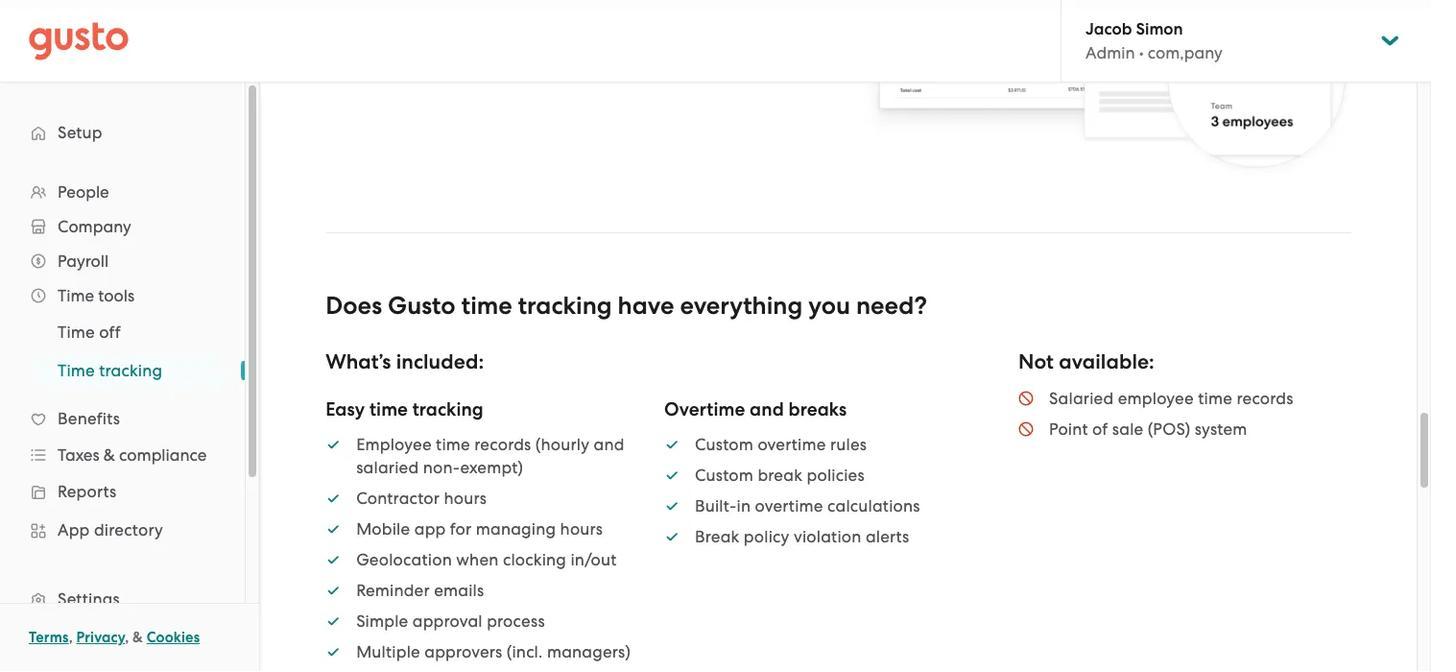 Task type: describe. For each thing, give the bounding box(es) containing it.
point
[[1049, 420, 1089, 439]]

does gusto time tracking have everything you need?
[[326, 291, 927, 321]]

time right the gusto
[[462, 291, 512, 321]]

calculations
[[828, 497, 920, 516]]

contractor hours
[[356, 489, 487, 508]]

you
[[809, 291, 851, 321]]

and inside employee time records (hourly and salaried non-exempt)
[[594, 435, 625, 454]]

time for time tracking
[[58, 361, 95, 380]]

exempt)
[[460, 458, 523, 477]]

system
[[1195, 420, 1248, 439]]

2 , from the left
[[125, 629, 129, 646]]

gusto navigation element
[[0, 83, 245, 671]]

sale
[[1113, 420, 1144, 439]]

cookies button
[[147, 626, 200, 649]]

2 vertical spatial tracking
[[413, 399, 484, 421]]

0 vertical spatial overtime
[[758, 435, 826, 454]]

(hourly
[[536, 435, 590, 454]]

time inside employee time records (hourly and salaried non-exempt)
[[436, 435, 470, 454]]

breaks
[[789, 399, 847, 421]]

app
[[58, 520, 90, 540]]

what's included:
[[326, 350, 484, 375]]

break policy violation alerts
[[695, 527, 910, 546]]

mobile app for managing hours
[[356, 520, 603, 539]]

tracking inside gusto navigation element
[[99, 361, 163, 380]]

overtime and breaks
[[664, 399, 847, 421]]

privacy
[[76, 629, 125, 646]]

directory
[[94, 520, 163, 540]]

easy time tracking
[[326, 399, 484, 421]]

time for time tools
[[58, 286, 94, 305]]

list containing time off
[[0, 313, 245, 390]]

when
[[456, 550, 499, 570]]

settings link
[[19, 582, 226, 616]]

simon
[[1136, 19, 1184, 39]]

1 , from the left
[[69, 629, 73, 646]]

time off
[[58, 323, 121, 342]]

jacob simon admin • com,pany
[[1086, 19, 1223, 62]]

reports link
[[19, 474, 226, 509]]

app directory link
[[19, 513, 226, 547]]

non-
[[423, 458, 460, 477]]

people button
[[19, 175, 226, 209]]

app directory
[[58, 520, 163, 540]]

for
[[450, 520, 472, 539]]

time tools button
[[19, 278, 226, 313]]

(incl.
[[507, 642, 543, 662]]

break
[[695, 527, 740, 546]]

company button
[[19, 209, 226, 244]]

reminder emails
[[356, 581, 484, 600]]

break
[[758, 466, 803, 485]]

list for overtime and breaks
[[664, 433, 992, 548]]

setup
[[58, 123, 102, 142]]

people
[[58, 182, 109, 202]]

1 horizontal spatial hours
[[560, 520, 603, 539]]

admin
[[1086, 43, 1135, 62]]

settings
[[58, 590, 120, 609]]

& inside dropdown button
[[104, 446, 115, 465]]

clocking
[[503, 550, 567, 570]]

employee
[[1118, 389, 1194, 408]]

in
[[737, 497, 751, 516]]

mobile
[[356, 520, 410, 539]]

geolocation when clocking in/out
[[356, 550, 617, 570]]

cookies
[[147, 629, 200, 646]]

of
[[1093, 420, 1108, 439]]

0 vertical spatial records
[[1237, 389, 1294, 408]]

(pos)
[[1148, 420, 1191, 439]]

setup link
[[19, 115, 226, 150]]

gusto
[[388, 291, 456, 321]]

alerts
[[866, 527, 910, 546]]

multiple
[[356, 642, 420, 662]]

terms , privacy , & cookies
[[29, 629, 200, 646]]

contractor
[[356, 489, 440, 508]]

time tracking
[[58, 361, 163, 380]]

salaried
[[1049, 389, 1114, 408]]

rules
[[830, 435, 867, 454]]

benefits link
[[19, 401, 226, 436]]

2 horizontal spatial tracking
[[518, 291, 612, 321]]



Task type: locate. For each thing, give the bounding box(es) containing it.
emails
[[434, 581, 484, 600]]

have
[[618, 291, 674, 321]]

hours up "for"
[[444, 489, 487, 508]]

policy
[[744, 527, 790, 546]]

time
[[462, 291, 512, 321], [1199, 389, 1233, 408], [370, 399, 408, 421], [436, 435, 470, 454]]

0 horizontal spatial &
[[104, 446, 115, 465]]

home image
[[29, 22, 129, 60]]

time up non-
[[436, 435, 470, 454]]

tracking down 'time off' "link" on the left of page
[[99, 361, 163, 380]]

and
[[750, 399, 784, 421], [594, 435, 625, 454]]

& right taxes
[[104, 446, 115, 465]]

2 time from the top
[[58, 323, 95, 342]]

0 vertical spatial time
[[58, 286, 94, 305]]

time down "payroll"
[[58, 286, 94, 305]]

time inside dropdown button
[[58, 286, 94, 305]]

tools
[[98, 286, 135, 305]]

records up exempt)
[[475, 435, 531, 454]]

1 horizontal spatial ,
[[125, 629, 129, 646]]

time tools
[[58, 286, 135, 305]]

0 vertical spatial tracking
[[518, 291, 612, 321]]

list containing salaried employee time records
[[1019, 387, 1352, 441]]

1 horizontal spatial tracking
[[413, 399, 484, 421]]

payroll button
[[19, 244, 226, 278]]

& left cookies button
[[133, 629, 143, 646]]

time left off on the left of page
[[58, 323, 95, 342]]

3 time from the top
[[58, 361, 95, 380]]

custom overtime rules
[[695, 435, 867, 454]]

2 custom from the top
[[695, 466, 754, 485]]

list containing employee time records (hourly and salaried non-exempt)
[[326, 433, 653, 671]]

time off link
[[35, 315, 226, 350]]

taxes & compliance button
[[19, 438, 226, 472]]

managers)
[[547, 642, 631, 662]]

tracking down included:
[[413, 399, 484, 421]]

1 horizontal spatial and
[[750, 399, 784, 421]]

,
[[69, 629, 73, 646], [125, 629, 129, 646]]

1 horizontal spatial &
[[133, 629, 143, 646]]

payroll
[[58, 252, 109, 271]]

1 vertical spatial records
[[475, 435, 531, 454]]

0 horizontal spatial hours
[[444, 489, 487, 508]]

list
[[0, 175, 245, 671], [0, 313, 245, 390], [1019, 387, 1352, 441], [326, 433, 653, 671], [664, 433, 992, 548]]

employee time records (hourly and salaried non-exempt)
[[356, 435, 625, 477]]

point of sale (pos) system
[[1049, 420, 1248, 439]]

everything
[[680, 291, 803, 321]]

custom for custom overtime rules
[[695, 435, 754, 454]]

taxes
[[58, 446, 100, 465]]

easy
[[326, 399, 365, 421]]

jacob
[[1086, 19, 1132, 39]]

0 horizontal spatial ,
[[69, 629, 73, 646]]

1 vertical spatial hours
[[560, 520, 603, 539]]

terms link
[[29, 629, 69, 646]]

1 vertical spatial overtime
[[755, 497, 824, 516]]

overtime
[[664, 399, 746, 421]]

custom up built-
[[695, 466, 754, 485]]

included:
[[396, 350, 484, 375]]

0 vertical spatial custom
[[695, 435, 754, 454]]

com,pany
[[1148, 43, 1223, 62]]

time down time off
[[58, 361, 95, 380]]

0 horizontal spatial and
[[594, 435, 625, 454]]

approvers
[[425, 642, 503, 662]]

, left privacy
[[69, 629, 73, 646]]

company
[[58, 217, 131, 236]]

time tracking link
[[35, 353, 226, 388]]

salaried employee time records
[[1049, 389, 1294, 408]]

taxes & compliance
[[58, 446, 207, 465]]

list for not available:
[[1019, 387, 1352, 441]]

overtime up break
[[758, 435, 826, 454]]

need?
[[856, 291, 927, 321]]

custom for custom break policies
[[695, 466, 754, 485]]

available:
[[1059, 350, 1155, 375]]

tracking left have
[[518, 291, 612, 321]]

off
[[99, 323, 121, 342]]

list containing custom overtime rules
[[664, 433, 992, 548]]

time for time off
[[58, 323, 95, 342]]

0 vertical spatial &
[[104, 446, 115, 465]]

records
[[1237, 389, 1294, 408], [475, 435, 531, 454]]

app
[[415, 520, 446, 539]]

simple approval process
[[356, 612, 545, 631]]

violation
[[794, 527, 862, 546]]

1 time from the top
[[58, 286, 94, 305]]

1 vertical spatial time
[[58, 323, 95, 342]]

and up custom overtime rules
[[750, 399, 784, 421]]

managing
[[476, 520, 556, 539]]

1 custom from the top
[[695, 435, 754, 454]]

benefits
[[58, 409, 120, 428]]

0 horizontal spatial records
[[475, 435, 531, 454]]

•
[[1140, 43, 1144, 62]]

time up system
[[1199, 389, 1233, 408]]

custom down overtime
[[695, 435, 754, 454]]

0 horizontal spatial tracking
[[99, 361, 163, 380]]

list containing people
[[0, 175, 245, 671]]

approval
[[413, 612, 483, 631]]

privacy link
[[76, 629, 125, 646]]

0 vertical spatial hours
[[444, 489, 487, 508]]

reminder
[[356, 581, 430, 600]]

0 vertical spatial and
[[750, 399, 784, 421]]

what's
[[326, 350, 391, 375]]

time inside "link"
[[58, 323, 95, 342]]

simple
[[356, 612, 408, 631]]

process
[[487, 612, 545, 631]]

time up employee
[[370, 399, 408, 421]]

records up system
[[1237, 389, 1294, 408]]

not available:
[[1019, 350, 1155, 375]]

, down settings "link"
[[125, 629, 129, 646]]

1 vertical spatial and
[[594, 435, 625, 454]]

overtime
[[758, 435, 826, 454], [755, 497, 824, 516]]

1 horizontal spatial records
[[1237, 389, 1294, 408]]

geolocation
[[356, 550, 452, 570]]

records inside employee time records (hourly and salaried non-exempt)
[[475, 435, 531, 454]]

not
[[1019, 350, 1054, 375]]

built-
[[695, 497, 737, 516]]

policies
[[807, 466, 865, 485]]

custom break policies
[[695, 466, 865, 485]]

1 vertical spatial &
[[133, 629, 143, 646]]

salaried
[[356, 458, 419, 477]]

employee
[[356, 435, 432, 454]]

custom
[[695, 435, 754, 454], [695, 466, 754, 485]]

in/out
[[571, 550, 617, 570]]

hours up in/out
[[560, 520, 603, 539]]

does
[[326, 291, 382, 321]]

overtime down break
[[755, 497, 824, 516]]

1 vertical spatial tracking
[[99, 361, 163, 380]]

terms
[[29, 629, 69, 646]]

and right (hourly
[[594, 435, 625, 454]]

2 vertical spatial time
[[58, 361, 95, 380]]

1 vertical spatial custom
[[695, 466, 754, 485]]

list for easy time tracking
[[326, 433, 653, 671]]



Task type: vqa. For each thing, say whether or not it's contained in the screenshot.
Built-
yes



